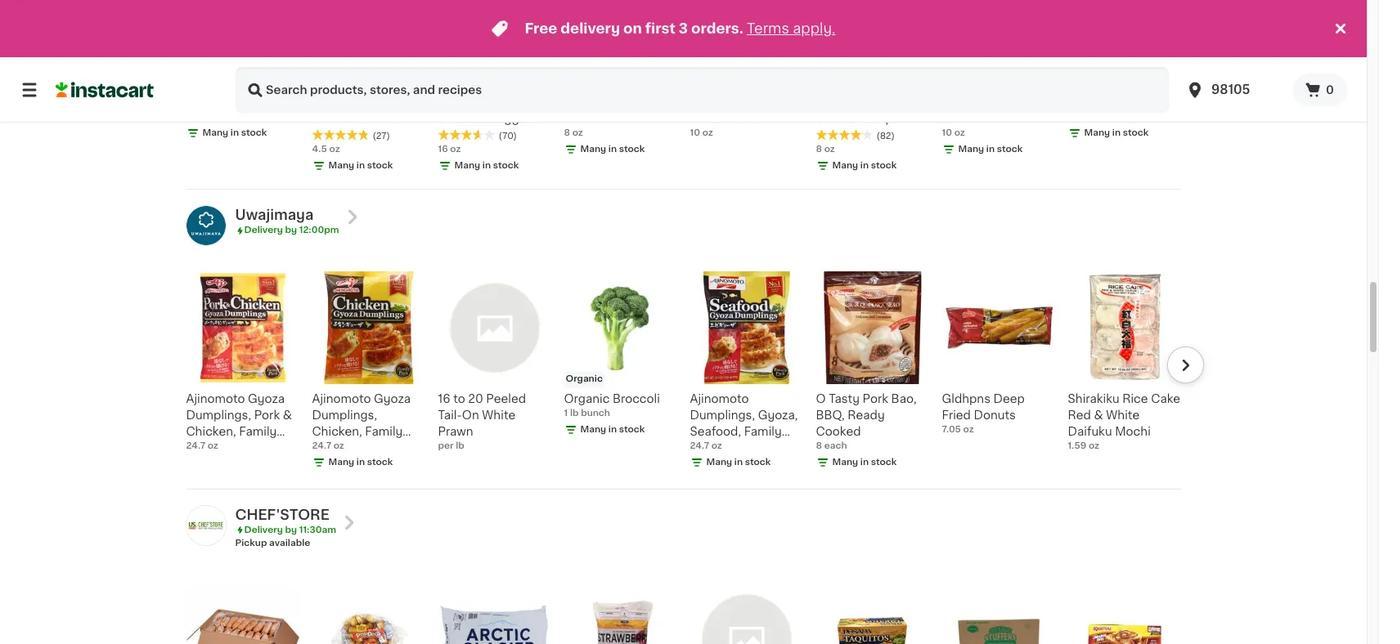 Task type: describe. For each thing, give the bounding box(es) containing it.
(82)
[[877, 132, 895, 141]]

dumplings, inside ajinomoto dumplings, gyoza, seafood, family pack
[[690, 410, 755, 421]]

ready
[[848, 410, 885, 421]]

free inside limited time offer region
[[525, 22, 557, 35]]

oz inside blake's chicken pot pie, gluten- free 8 oz
[[572, 129, 583, 138]]

pickup available
[[235, 539, 310, 548]]

tasty
[[829, 393, 860, 405]]

mochi
[[1115, 426, 1151, 437]]

ajinomoto for ajinomoto gyoza dumplings, pork & chicken, family pack
[[186, 393, 245, 405]]

(27)
[[373, 132, 390, 141]]

ajinomoto for ajinomoto gyoza dumplings, chicken, family pack
[[312, 393, 371, 405]]

gluten- inside feel good foods gluten-free chicken potstickers
[[942, 97, 986, 108]]

10 oz
[[942, 129, 965, 138]]

family for seafood,
[[744, 426, 782, 437]]

available
[[269, 539, 310, 548]]

shirakiku rice cake red & white daifuku mochi 1.59 oz
[[1068, 393, 1181, 450]]

gyoza for ajinomoto gyoza dumplings, chicken, family pack
[[374, 393, 411, 405]]

8 inside o tasty pork bao, bbq, ready cooked 8 each
[[816, 441, 822, 450]]

organic inside cascadian farm organic frozen sweet peas 10 oz
[[690, 97, 736, 108]]

chicken inside feel good foods gluten-free chicken potstickers
[[942, 113, 989, 125]]

on
[[624, 22, 642, 35]]

chicken inside applegate naturals gluten free chicken nuggets 16 oz
[[438, 113, 485, 125]]

gluten- for applegate naturals gluten free chicken nuggets 16 oz
[[440, 62, 475, 71]]

feel good foods gluten-free chicken potstickers
[[942, 80, 1040, 141]]

0 button
[[1294, 74, 1348, 106]]

24.7 for ajinomoto gyoza dumplings, chicken, family pack
[[312, 441, 331, 450]]

oz inside applegate naturals gluten free chicken nuggets 16 oz
[[453, 129, 467, 141]]

12:00pm
[[299, 226, 339, 235]]

each
[[824, 441, 847, 450]]

0 horizontal spatial 8 oz
[[816, 145, 835, 154]]

16 to 20 peeled tail-on white prawn per lb
[[438, 393, 526, 450]]

organic inside applegate organics organic chicken strips
[[871, 97, 917, 108]]

white inside shirakiku rice cake red & white daifuku mochi 1.59 oz
[[1106, 410, 1140, 421]]

ajinomoto for ajinomoto dumplings, gyoza, seafood, family pack
[[690, 393, 749, 405]]

strips
[[866, 113, 900, 125]]

family inside ajinomoto gyoza dumplings, pork & chicken, family pack
[[239, 426, 277, 437]]

gluten
[[438, 97, 477, 108]]

pcc
[[186, 80, 212, 92]]

pcc local organic frozen blueberries
[[186, 80, 295, 108]]

gluten- inside blake's chicken pot pie, gluten- free 8 oz
[[611, 97, 654, 108]]

pork inside ajinomoto gyoza dumplings, pork & chicken, family pack
[[254, 410, 280, 421]]

red's
[[312, 80, 345, 92]]

delivery
[[561, 22, 620, 35]]

(70)
[[499, 132, 517, 141]]

pork inside o tasty pork bao, bbq, ready cooked 8 each
[[863, 393, 889, 405]]

98105 button
[[1176, 67, 1294, 113]]

peas
[[729, 113, 757, 125]]

cilantro
[[312, 113, 357, 125]]

apply.
[[793, 22, 836, 35]]

burrito,
[[347, 80, 389, 92]]

gyoza for ajinomoto gyoza dumplings, pork & chicken, family pack
[[248, 393, 285, 405]]

gluten-free for blake's chicken pot pie, gluten- free
[[566, 62, 622, 71]]

gldhpns deep fried donuts 7.05 oz
[[942, 393, 1025, 434]]

applegate organics organic chicken strips
[[816, 80, 917, 125]]

& for ajinomoto gyoza dumplings, pork & chicken, family pack
[[283, 410, 292, 421]]

applegate naturals gluten free chicken nuggets 16 oz
[[438, 80, 548, 141]]

bbq,
[[816, 410, 845, 421]]

98105
[[1212, 83, 1251, 96]]

peeled
[[486, 393, 526, 405]]

pack for ajinomoto gyoza dumplings, chicken, family pack
[[312, 442, 340, 454]]

donuts
[[974, 410, 1016, 421]]

fried
[[942, 410, 971, 421]]

o tasty pork bao, bbq, ready cooked 8 each
[[816, 393, 917, 450]]

chicken inside 'red's burrito, organic, chicken cilantro & lime'
[[364, 97, 411, 108]]

lb inside 16 to 20 peeled tail-on white prawn per lb
[[456, 441, 465, 450]]

24.7 oz for ajinomoto gyoza dumplings, pork & chicken, family pack
[[186, 441, 218, 450]]

1
[[564, 409, 568, 418]]

gluten- for feel good foods gluten-free chicken potstickers
[[944, 62, 979, 71]]

seafood,
[[690, 426, 741, 437]]

16 inside applegate naturals gluten free chicken nuggets 16 oz
[[438, 129, 451, 141]]

first
[[645, 22, 676, 35]]

pack inside ajinomoto gyoza dumplings, pork & chicken, family pack
[[186, 442, 214, 454]]

blake's
[[564, 80, 605, 92]]

red
[[1068, 410, 1091, 421]]

24.7 for ajinomoto dumplings, gyoza, seafood, family pack
[[690, 441, 709, 450]]

naturals
[[501, 80, 548, 92]]

free up blake's
[[601, 62, 622, 71]]

24.7 oz for ajinomoto gyoza dumplings, chicken, family pack
[[312, 441, 344, 450]]

foods
[[1004, 80, 1040, 92]]

shirakiku
[[1068, 393, 1120, 405]]

frozen for pcc
[[186, 97, 225, 108]]

cake
[[1151, 393, 1181, 405]]

24.7 oz for ajinomoto dumplings, gyoza, seafood, family pack
[[690, 441, 722, 450]]

instacart logo image
[[56, 80, 154, 100]]

free delivery on first 3 orders. terms apply.
[[525, 22, 836, 35]]

pack for ajinomoto dumplings, gyoza, seafood, family pack
[[690, 442, 718, 454]]

chef'store
[[235, 509, 330, 522]]

broccoli
[[613, 393, 660, 405]]

good
[[969, 80, 1001, 92]]

20
[[468, 393, 483, 405]]

chicken, inside ajinomoto gyoza dumplings, pork & chicken, family pack
[[186, 426, 236, 437]]

oz inside cascadian farm organic frozen sweet peas 10 oz
[[703, 129, 713, 138]]

ajinomoto dumplings, gyoza, seafood, family pack
[[690, 393, 798, 454]]

8 down organics at right
[[816, 145, 822, 154]]

family for chicken,
[[365, 426, 403, 437]]

11:30am
[[299, 526, 336, 535]]

chicken inside blake's chicken pot pie, gluten- free 8 oz
[[607, 80, 655, 92]]

gyoza,
[[758, 410, 798, 421]]

Search field
[[236, 67, 1169, 113]]

terms apply. link
[[747, 22, 836, 35]]



Task type: locate. For each thing, give the bounding box(es) containing it.
1 horizontal spatial 24.7
[[312, 441, 331, 450]]

gluten-free
[[440, 62, 496, 71], [566, 62, 622, 71], [944, 62, 1000, 71]]

frozen for cascadian
[[739, 97, 777, 108]]

& left lime
[[360, 113, 369, 125]]

delivery down uwajimaya
[[244, 226, 283, 235]]

0 vertical spatial 8 oz
[[1068, 112, 1087, 121]]

16 inside 16 to 20 peeled tail-on white prawn per lb
[[438, 393, 451, 405]]

free up "good"
[[979, 62, 1000, 71]]

deep
[[994, 393, 1025, 405]]

pack inside ajinomoto dumplings, gyoza, seafood, family pack
[[690, 442, 718, 454]]

pack inside ajinomoto gyoza dumplings, chicken, family pack
[[312, 442, 340, 454]]

1 pack from the left
[[186, 442, 214, 454]]

0 vertical spatial lb
[[570, 409, 579, 418]]

0 horizontal spatial 24.7 oz
[[186, 441, 218, 450]]

terms
[[747, 22, 790, 35]]

ajinomoto inside ajinomoto dumplings, gyoza, seafood, family pack
[[690, 393, 749, 405]]

3
[[679, 22, 688, 35]]

2 24.7 oz from the left
[[312, 441, 344, 450]]

local
[[215, 80, 246, 92]]

white up mochi
[[1106, 410, 1140, 421]]

gluten-free up "good"
[[944, 62, 1000, 71]]

chicken up lime
[[364, 97, 411, 108]]

bao,
[[891, 393, 917, 405]]

2 gyoza from the left
[[374, 393, 411, 405]]

1 vertical spatial lb
[[456, 441, 465, 450]]

1 horizontal spatial chicken,
[[312, 426, 362, 437]]

1 horizontal spatial 24.7 oz
[[312, 441, 344, 450]]

uwajimaya image
[[186, 206, 225, 246]]

cascadian farm organic frozen sweet peas 10 oz
[[690, 80, 783, 138]]

gluten-free for feel good foods gluten-free chicken potstickers
[[944, 62, 1000, 71]]

1 horizontal spatial 8 oz
[[1068, 112, 1087, 121]]

2 delivery from the top
[[244, 526, 283, 535]]

2 dumplings, from the left
[[312, 410, 377, 421]]

1 horizontal spatial gyoza
[[374, 393, 411, 405]]

1 horizontal spatial lb
[[570, 409, 579, 418]]

lime
[[372, 113, 400, 125]]

1 horizontal spatial applegate
[[816, 80, 876, 92]]

pack down seafood,
[[690, 442, 718, 454]]

1 vertical spatial 16
[[438, 145, 448, 154]]

oz
[[1076, 112, 1087, 121], [572, 129, 583, 138], [703, 129, 713, 138], [955, 129, 965, 138], [453, 129, 467, 141], [329, 145, 340, 154], [450, 145, 461, 154], [824, 145, 835, 154], [963, 425, 974, 434], [208, 441, 218, 450], [334, 441, 344, 450], [712, 441, 722, 450], [1089, 441, 1100, 450]]

0 vertical spatial pork
[[863, 393, 889, 405]]

10
[[690, 129, 700, 138], [942, 129, 952, 138]]

organic broccoli 1 lb bunch
[[564, 393, 660, 418]]

10 down sweet at the top right of page
[[690, 129, 700, 138]]

dumplings, for chicken,
[[186, 410, 251, 421]]

sweet
[[690, 113, 726, 125]]

1 frozen from the left
[[186, 97, 225, 108]]

1 vertical spatial 8 oz
[[816, 145, 835, 154]]

8 left each
[[816, 441, 822, 450]]

2 horizontal spatial 24.7
[[690, 441, 709, 450]]

gluten-free for applegate naturals gluten free chicken nuggets 16 oz
[[440, 62, 496, 71]]

1 ajinomoto from the left
[[186, 393, 245, 405]]

family inside ajinomoto gyoza dumplings, chicken, family pack
[[365, 426, 403, 437]]

1 horizontal spatial frozen
[[739, 97, 777, 108]]

organics
[[816, 97, 868, 108]]

to
[[453, 393, 465, 405]]

gluten- up gluten
[[440, 62, 475, 71]]

2 horizontal spatial family
[[744, 426, 782, 437]]

chicken up potstickers
[[942, 113, 989, 125]]

free up applegate naturals gluten free chicken nuggets 16 oz
[[475, 62, 496, 71]]

many in stock
[[202, 129, 267, 138], [1084, 129, 1149, 138], [580, 145, 645, 154], [958, 145, 1023, 154], [328, 161, 393, 170], [454, 161, 519, 170], [832, 161, 897, 170], [580, 425, 645, 434], [328, 458, 393, 467], [706, 458, 771, 467], [832, 458, 897, 467]]

2 chicken, from the left
[[312, 426, 362, 437]]

0 vertical spatial 16
[[438, 129, 451, 141]]

8 inside blake's chicken pot pie, gluten- free 8 oz
[[564, 129, 570, 138]]

daifuku
[[1068, 426, 1112, 437]]

pack up chef'store
[[312, 442, 340, 454]]

white
[[482, 410, 516, 421], [1106, 410, 1140, 421]]

feel
[[942, 80, 966, 92]]

16 for to
[[438, 393, 451, 405]]

lb
[[570, 409, 579, 418], [456, 441, 465, 450]]

organic inside organic broccoli 1 lb bunch
[[564, 393, 610, 405]]

None search field
[[236, 67, 1169, 113]]

nuggets
[[488, 113, 537, 125]]

ajinomoto gyoza dumplings, pork & chicken, family pack
[[186, 393, 292, 454]]

chef'store image
[[186, 506, 225, 545]]

& inside shirakiku rice cake red & white daifuku mochi 1.59 oz
[[1094, 410, 1103, 421]]

1 gluten-free from the left
[[440, 62, 496, 71]]

1 chicken, from the left
[[186, 426, 236, 437]]

2 horizontal spatial gluten-free
[[944, 62, 1000, 71]]

16 up 16 oz
[[438, 129, 451, 141]]

3 gluten-free from the left
[[944, 62, 1000, 71]]

free left delivery
[[525, 22, 557, 35]]

gyoza
[[248, 393, 285, 405], [374, 393, 411, 405]]

bunch
[[581, 409, 610, 418]]

by for 11:30am
[[285, 526, 297, 535]]

0 horizontal spatial lb
[[456, 441, 465, 450]]

0 vertical spatial item carousel region
[[186, 0, 1204, 183]]

1 24.7 oz from the left
[[186, 441, 218, 450]]

16 down gluten
[[438, 145, 448, 154]]

0 horizontal spatial gluten-free
[[440, 62, 496, 71]]

24.7 up the chef'store icon
[[186, 441, 205, 450]]

gluten- for blake's chicken pot pie, gluten- free
[[566, 62, 601, 71]]

16 for oz
[[438, 145, 448, 154]]

gluten- up blake's
[[566, 62, 601, 71]]

4.5
[[312, 145, 327, 154]]

1 vertical spatial pork
[[254, 410, 280, 421]]

family inside ajinomoto dumplings, gyoza, seafood, family pack
[[744, 426, 782, 437]]

delivery
[[244, 226, 283, 235], [244, 526, 283, 535]]

pack up the chef'store icon
[[186, 442, 214, 454]]

organic
[[692, 62, 729, 71], [249, 80, 295, 92], [690, 97, 736, 108], [871, 97, 917, 108], [566, 374, 603, 383], [564, 393, 610, 405]]

10 down the feel
[[942, 129, 952, 138]]

gldhpns
[[942, 393, 991, 405]]

ajinomoto inside ajinomoto gyoza dumplings, pork & chicken, family pack
[[186, 393, 245, 405]]

frozen inside pcc local organic frozen blueberries
[[186, 97, 225, 108]]

1 white from the left
[[482, 410, 516, 421]]

orders.
[[691, 22, 744, 35]]

many
[[202, 129, 228, 138], [1084, 129, 1110, 138], [580, 145, 606, 154], [958, 145, 984, 154], [328, 161, 354, 170], [454, 161, 480, 170], [832, 161, 858, 170], [580, 425, 606, 434], [328, 458, 354, 467], [706, 458, 732, 467], [832, 458, 858, 467]]

gyoza inside ajinomoto gyoza dumplings, pork & chicken, family pack
[[248, 393, 285, 405]]

2 gluten-free from the left
[[566, 62, 622, 71]]

1 family from the left
[[239, 426, 277, 437]]

1 vertical spatial by
[[285, 526, 297, 535]]

3 24.7 from the left
[[690, 441, 709, 450]]

0 vertical spatial delivery
[[244, 226, 283, 235]]

organic,
[[312, 97, 361, 108]]

4.5 oz
[[312, 145, 340, 154]]

white inside 16 to 20 peeled tail-on white prawn per lb
[[482, 410, 516, 421]]

free up nuggets on the left top of the page
[[480, 97, 505, 108]]

1 horizontal spatial family
[[365, 426, 403, 437]]

0 horizontal spatial 24.7
[[186, 441, 205, 450]]

16 left 'to'
[[438, 393, 451, 405]]

0 horizontal spatial frozen
[[186, 97, 225, 108]]

24.7 down seafood,
[[690, 441, 709, 450]]

by
[[285, 226, 297, 235], [285, 526, 297, 535]]

gyoza inside ajinomoto gyoza dumplings, chicken, family pack
[[374, 393, 411, 405]]

o
[[816, 393, 826, 405]]

by up available at the bottom of the page
[[285, 526, 297, 535]]

& inside 'red's burrito, organic, chicken cilantro & lime'
[[360, 113, 369, 125]]

chicken up "pie,"
[[607, 80, 655, 92]]

8 right feel good foods gluten-free chicken potstickers at the right of page
[[1068, 112, 1074, 121]]

potstickers
[[942, 129, 1007, 141]]

1 horizontal spatial ajinomoto
[[312, 393, 371, 405]]

red's burrito, organic, chicken cilantro & lime
[[312, 80, 411, 125]]

gluten-
[[440, 62, 475, 71], [566, 62, 601, 71], [944, 62, 979, 71], [611, 97, 654, 108], [942, 97, 986, 108]]

1 dumplings, from the left
[[186, 410, 251, 421]]

by down uwajimaya
[[285, 226, 297, 235]]

0 vertical spatial by
[[285, 226, 297, 235]]

2 family from the left
[[365, 426, 403, 437]]

&
[[360, 113, 369, 125], [283, 410, 292, 421], [1094, 410, 1103, 421]]

2 10 from the left
[[942, 129, 952, 138]]

10 inside cascadian farm organic frozen sweet peas 10 oz
[[690, 129, 700, 138]]

applegate up gluten
[[438, 80, 498, 92]]

dumplings, inside ajinomoto gyoza dumplings, pork & chicken, family pack
[[186, 410, 251, 421]]

free inside feel good foods gluten-free chicken potstickers
[[986, 97, 1011, 108]]

0 horizontal spatial pork
[[254, 410, 280, 421]]

2 ajinomoto from the left
[[312, 393, 371, 405]]

7.05
[[942, 425, 961, 434]]

by for 12:00pm
[[285, 226, 297, 235]]

1 by from the top
[[285, 226, 297, 235]]

oz inside shirakiku rice cake red & white daifuku mochi 1.59 oz
[[1089, 441, 1100, 450]]

ajinomoto gyoza dumplings, chicken, family pack
[[312, 393, 411, 454]]

limited time offer region
[[0, 0, 1331, 57]]

3 family from the left
[[744, 426, 782, 437]]

item carousel region
[[186, 0, 1204, 183], [163, 265, 1204, 482]]

farm
[[754, 80, 783, 92]]

0 horizontal spatial applegate
[[438, 80, 498, 92]]

1.59
[[1068, 441, 1087, 450]]

delivery by 12:00pm
[[244, 226, 339, 235]]

0 horizontal spatial white
[[482, 410, 516, 421]]

pork
[[863, 393, 889, 405], [254, 410, 280, 421]]

1 horizontal spatial pack
[[312, 442, 340, 454]]

0
[[1326, 84, 1334, 96]]

gluten- up the feel
[[944, 62, 979, 71]]

2 applegate from the left
[[816, 80, 876, 92]]

lb inside organic broccoli 1 lb bunch
[[570, 409, 579, 418]]

gluten-free up blake's
[[566, 62, 622, 71]]

chicken down organics at right
[[816, 113, 863, 125]]

cooked
[[816, 426, 861, 437]]

blake's chicken pot pie, gluten- free 8 oz
[[564, 80, 655, 138]]

free
[[525, 22, 557, 35], [475, 62, 496, 71], [601, 62, 622, 71], [979, 62, 1000, 71], [480, 97, 505, 108], [986, 97, 1011, 108], [564, 113, 590, 125]]

8 down pot
[[564, 129, 570, 138]]

applegate inside applegate organics organic chicken strips
[[816, 80, 876, 92]]

delivery by 11:30am
[[244, 526, 336, 535]]

0 horizontal spatial chicken,
[[186, 426, 236, 437]]

24.7 up chef'store
[[312, 441, 331, 450]]

1 horizontal spatial gluten-free
[[566, 62, 622, 71]]

item carousel region containing ajinomoto gyoza dumplings, pork & chicken, family pack
[[163, 265, 1204, 482]]

free inside applegate naturals gluten free chicken nuggets 16 oz
[[480, 97, 505, 108]]

2 horizontal spatial dumplings,
[[690, 410, 755, 421]]

3 pack from the left
[[690, 442, 718, 454]]

pickup
[[235, 539, 267, 548]]

0 horizontal spatial &
[[283, 410, 292, 421]]

uwajimaya
[[235, 209, 314, 222]]

1 10 from the left
[[690, 129, 700, 138]]

& left ajinomoto gyoza dumplings, chicken, family pack
[[283, 410, 292, 421]]

& inside ajinomoto gyoza dumplings, pork & chicken, family pack
[[283, 410, 292, 421]]

frozen inside cascadian farm organic frozen sweet peas 10 oz
[[739, 97, 777, 108]]

0 horizontal spatial family
[[239, 426, 277, 437]]

1 horizontal spatial dumplings,
[[312, 410, 377, 421]]

2 16 from the top
[[438, 145, 448, 154]]

★★★★★
[[312, 129, 369, 141], [312, 129, 369, 141], [438, 129, 495, 141], [438, 129, 495, 141], [816, 129, 873, 141], [816, 129, 873, 141]]

98105 button
[[1186, 67, 1284, 113]]

delivery for delivery by 12:00pm
[[244, 226, 283, 235]]

1 24.7 from the left
[[186, 441, 205, 450]]

rice
[[1123, 393, 1148, 405]]

1 horizontal spatial white
[[1106, 410, 1140, 421]]

chicken inside applegate organics organic chicken strips
[[816, 113, 863, 125]]

delivery up "pickup available"
[[244, 526, 283, 535]]

per
[[438, 441, 454, 450]]

0 horizontal spatial ajinomoto
[[186, 393, 245, 405]]

item carousel region containing pcc local organic frozen blueberries
[[186, 0, 1204, 183]]

applegate for gluten
[[438, 80, 498, 92]]

2 white from the left
[[1106, 410, 1140, 421]]

chicken, inside ajinomoto gyoza dumplings, chicken, family pack
[[312, 426, 362, 437]]

pie,
[[587, 97, 608, 108]]

2 horizontal spatial &
[[1094, 410, 1103, 421]]

1 vertical spatial delivery
[[244, 526, 283, 535]]

ajinomoto inside ajinomoto gyoza dumplings, chicken, family pack
[[312, 393, 371, 405]]

prawn
[[438, 426, 473, 437]]

free inside blake's chicken pot pie, gluten- free 8 oz
[[564, 113, 590, 125]]

lb right 1 on the bottom left of page
[[570, 409, 579, 418]]

16 oz
[[438, 145, 461, 154]]

gluten- right "pie,"
[[611, 97, 654, 108]]

0 horizontal spatial dumplings,
[[186, 410, 251, 421]]

2 vertical spatial 16
[[438, 393, 451, 405]]

organic inside pcc local organic frozen blueberries
[[249, 80, 295, 92]]

applegate
[[438, 80, 498, 92], [816, 80, 876, 92]]

applegate inside applegate naturals gluten free chicken nuggets 16 oz
[[438, 80, 498, 92]]

1 gyoza from the left
[[248, 393, 285, 405]]

& down shirakiku
[[1094, 410, 1103, 421]]

2 horizontal spatial pack
[[690, 442, 718, 454]]

8 oz
[[1068, 112, 1087, 121], [816, 145, 835, 154]]

24.7 oz
[[186, 441, 218, 450], [312, 441, 344, 450], [690, 441, 722, 450]]

& for shirakiku rice cake red & white daifuku mochi 1.59 oz
[[1094, 410, 1103, 421]]

delivery for delivery by 11:30am
[[244, 526, 283, 535]]

3 16 from the top
[[438, 393, 451, 405]]

frozen down the pcc
[[186, 97, 225, 108]]

2 horizontal spatial ajinomoto
[[690, 393, 749, 405]]

2 frozen from the left
[[739, 97, 777, 108]]

0 horizontal spatial 10
[[690, 129, 700, 138]]

oz inside gldhpns deep fried donuts 7.05 oz
[[963, 425, 974, 434]]

applegate up organics at right
[[816, 80, 876, 92]]

0 horizontal spatial gyoza
[[248, 393, 285, 405]]

gluten-free up gluten
[[440, 62, 496, 71]]

blueberries
[[228, 97, 293, 108]]

ajinomoto
[[186, 393, 245, 405], [312, 393, 371, 405], [690, 393, 749, 405]]

pot
[[564, 97, 584, 108]]

1 applegate from the left
[[438, 80, 498, 92]]

1 16 from the top
[[438, 129, 451, 141]]

1 delivery from the top
[[244, 226, 283, 235]]

2 pack from the left
[[312, 442, 340, 454]]

chicken down gluten
[[438, 113, 485, 125]]

8
[[1068, 112, 1074, 121], [564, 129, 570, 138], [816, 145, 822, 154], [816, 441, 822, 450]]

1 horizontal spatial &
[[360, 113, 369, 125]]

24.7 for ajinomoto gyoza dumplings, pork & chicken, family pack
[[186, 441, 205, 450]]

white down peeled
[[482, 410, 516, 421]]

tail-
[[438, 410, 462, 421]]

2 by from the top
[[285, 526, 297, 535]]

3 ajinomoto from the left
[[690, 393, 749, 405]]

1 horizontal spatial 10
[[942, 129, 952, 138]]

lb right per
[[456, 441, 465, 450]]

2 horizontal spatial 24.7 oz
[[690, 441, 722, 450]]

on
[[462, 410, 479, 421]]

3 24.7 oz from the left
[[690, 441, 722, 450]]

0 horizontal spatial pack
[[186, 442, 214, 454]]

dumplings, for pack
[[312, 410, 377, 421]]

applegate for organic
[[816, 80, 876, 92]]

1 vertical spatial item carousel region
[[163, 265, 1204, 482]]

dumplings, inside ajinomoto gyoza dumplings, chicken, family pack
[[312, 410, 377, 421]]

free down pot
[[564, 113, 590, 125]]

3 dumplings, from the left
[[690, 410, 755, 421]]

gluten- down the feel
[[942, 97, 986, 108]]

cascadian
[[690, 80, 751, 92]]

2 24.7 from the left
[[312, 441, 331, 450]]

chicken,
[[186, 426, 236, 437], [312, 426, 362, 437]]

free down "good"
[[986, 97, 1011, 108]]

family
[[239, 426, 277, 437], [365, 426, 403, 437], [744, 426, 782, 437]]

frozen down farm on the top of page
[[739, 97, 777, 108]]

1 horizontal spatial pork
[[863, 393, 889, 405]]



Task type: vqa. For each thing, say whether or not it's contained in the screenshot.
OZ within the Gldhpns Deep Fried Donuts 7.05 oz
yes



